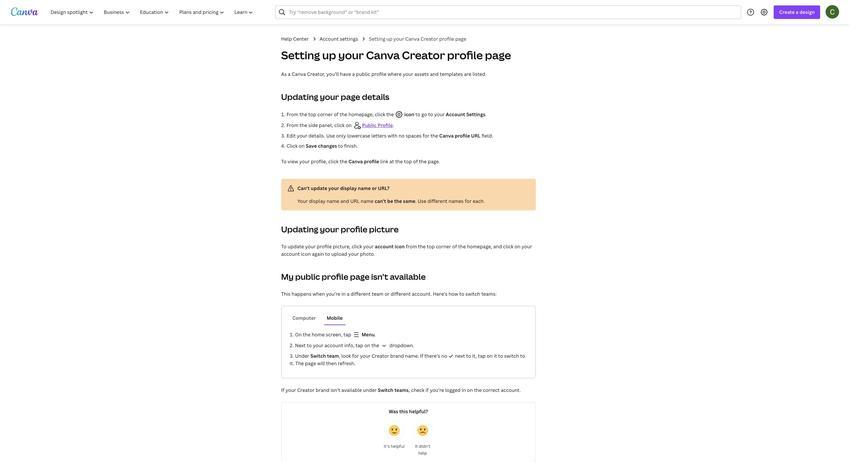 Task type: locate. For each thing, give the bounding box(es) containing it.
1 horizontal spatial corner
[[436, 244, 451, 250]]

0 vertical spatial updating
[[281, 91, 318, 102]]

was this helpful?
[[389, 409, 428, 415]]

teams:
[[481, 291, 497, 298]]

will
[[317, 361, 325, 367]]

no right there's
[[441, 353, 447, 360]]

1 updating from the top
[[281, 91, 318, 102]]

mobile button
[[324, 312, 345, 325]]

0 vertical spatial ,
[[339, 353, 340, 360]]

0 vertical spatial if
[[420, 353, 423, 360]]

icon left go
[[403, 111, 414, 118]]

under switch team , look for your creator brand name. if there's no
[[295, 353, 448, 360]]

url left field.
[[471, 133, 481, 139]]

to up my
[[281, 244, 287, 250]]

1 horizontal spatial up
[[386, 36, 392, 42]]

setting right settings
[[369, 36, 385, 42]]

0 horizontal spatial and
[[340, 198, 349, 205]]

0 vertical spatial url
[[471, 133, 481, 139]]

account. right correct
[[501, 388, 521, 394]]

0 vertical spatial available
[[390, 271, 426, 283]]

only
[[336, 133, 346, 139]]

view
[[288, 158, 298, 165]]

to for to update your profile picture, click your
[[281, 244, 287, 250]]

1 horizontal spatial switch
[[504, 353, 519, 360]]

isn't for page
[[371, 271, 388, 283]]

available
[[390, 271, 426, 283], [341, 388, 362, 394]]

0 horizontal spatial account.
[[412, 291, 432, 298]]

setting inside setting up your canva creator profile page link
[[369, 36, 385, 42]]

different
[[427, 198, 447, 205], [351, 291, 371, 298], [391, 291, 411, 298]]

1 vertical spatial switch
[[378, 388, 393, 394]]

1 horizontal spatial of
[[413, 158, 418, 165]]

it didn't help
[[415, 444, 430, 457]]

from
[[287, 111, 298, 118], [287, 122, 298, 129]]

0 horizontal spatial up
[[322, 48, 336, 62]]

account
[[320, 36, 339, 42], [446, 111, 465, 118]]

0 vertical spatial tap
[[344, 332, 351, 338]]

corner right from
[[436, 244, 451, 250]]

1 horizontal spatial top
[[404, 158, 412, 165]]

1 from from the top
[[287, 111, 298, 118]]

, left look
[[339, 353, 340, 360]]

0 vertical spatial isn't
[[371, 271, 388, 283]]

0 vertical spatial top
[[308, 111, 316, 118]]

at
[[389, 158, 394, 165]]

0 horizontal spatial different
[[351, 291, 371, 298]]

public right have
[[356, 71, 370, 77]]

account up my
[[281, 251, 300, 258]]

0 vertical spatial setting up your canva creator profile page
[[369, 36, 466, 42]]

updating
[[281, 91, 318, 102], [281, 224, 318, 235]]

account. left the here's
[[412, 291, 432, 298]]

use
[[326, 133, 335, 139], [418, 198, 426, 205]]

top right from
[[427, 244, 435, 250]]

1 horizontal spatial url
[[471, 133, 481, 139]]

icon inside from the top corner of the homepage, and click on your account icon again to upload your photo.
[[301, 251, 311, 258]]

update right can't
[[311, 185, 327, 192]]

1 vertical spatial setting up your canva creator profile page
[[281, 48, 511, 62]]

account
[[375, 244, 394, 250], [281, 251, 300, 258], [324, 343, 343, 349]]

0 horizontal spatial top
[[308, 111, 316, 118]]

brand
[[390, 353, 404, 360], [316, 388, 329, 394]]

2 horizontal spatial for
[[465, 198, 472, 205]]

corner for from
[[436, 244, 451, 250]]

0 vertical spatial in
[[341, 291, 346, 298]]

0 vertical spatial you're
[[326, 291, 340, 298]]

available up this happens when you're in a different team or different account. here's how to switch teams:
[[390, 271, 426, 283]]

0 vertical spatial switch
[[465, 291, 480, 298]]

updating down as
[[281, 91, 318, 102]]

you're right if
[[430, 388, 444, 394]]

1 vertical spatial display
[[309, 198, 325, 205]]

1 vertical spatial available
[[341, 388, 362, 394]]

1 vertical spatial for
[[465, 198, 472, 205]]

to
[[415, 111, 420, 118], [428, 111, 433, 118], [338, 143, 343, 149], [325, 251, 330, 258], [459, 291, 464, 298], [307, 343, 312, 349], [466, 353, 471, 360], [498, 353, 503, 360], [520, 353, 525, 360]]

if your creator brand isn't available under switch teams , check if you're logged in on the correct account.
[[281, 388, 521, 394]]

display
[[340, 185, 357, 192], [309, 198, 325, 205]]

changes
[[318, 143, 337, 149]]

available for page
[[390, 271, 426, 283]]

2 to from the top
[[281, 244, 287, 250]]

1 vertical spatial from
[[287, 122, 298, 129]]

lowercase
[[347, 133, 370, 139]]

0 vertical spatial account.
[[412, 291, 432, 298]]

0 horizontal spatial public
[[295, 271, 320, 283]]

page
[[455, 36, 466, 42], [485, 48, 511, 62], [341, 91, 360, 102], [350, 271, 370, 283], [305, 361, 316, 367]]

0 vertical spatial use
[[326, 133, 335, 139]]

1 horizontal spatial and
[[430, 71, 439, 77]]

0 horizontal spatial team
[[327, 353, 339, 360]]

updating your profile picture
[[281, 224, 399, 235]]

0 horizontal spatial setting
[[281, 48, 320, 62]]

switch
[[465, 291, 480, 298], [504, 353, 519, 360]]

details.
[[308, 133, 325, 139]]

2 horizontal spatial different
[[427, 198, 447, 205]]

homepage, inside from the top corner of the homepage, and click on your account icon again to upload your photo.
[[467, 244, 492, 250]]

up
[[386, 36, 392, 42], [322, 48, 336, 62]]

tap up info,
[[344, 332, 351, 338]]

2 vertical spatial and
[[493, 244, 502, 250]]

0 horizontal spatial account
[[281, 251, 300, 258]]

a right as
[[288, 71, 291, 77]]

1 horizontal spatial team
[[372, 291, 383, 298]]

can't update your display name or url?
[[297, 185, 390, 192]]

this happens when you're in a different team or different account. here's how to switch teams:
[[281, 291, 497, 298]]

top right at
[[404, 158, 412, 165]]

account.
[[412, 291, 432, 298], [501, 388, 521, 394]]

0 vertical spatial up
[[386, 36, 392, 42]]

create a design
[[779, 9, 815, 15]]

0 horizontal spatial homepage,
[[348, 111, 374, 118]]

corner inside from the top corner of the homepage, and click on your account icon again to upload your photo.
[[436, 244, 451, 250]]

be
[[387, 198, 393, 205]]

christina overa image
[[826, 5, 839, 18]]

account down screen,
[[324, 343, 343, 349]]

top
[[308, 111, 316, 118], [404, 158, 412, 165], [427, 244, 435, 250]]

finish.
[[344, 143, 358, 149]]

a inside "dropdown button"
[[796, 9, 798, 15]]

you're right when
[[326, 291, 340, 298]]

url down can't update your display name or url?
[[350, 198, 360, 205]]

2 vertical spatial account
[[324, 343, 343, 349]]

screen,
[[326, 332, 342, 338]]

of
[[334, 111, 339, 118], [413, 158, 418, 165], [452, 244, 457, 250]]

. up with
[[393, 122, 394, 129]]

account down picture
[[375, 244, 394, 250]]

0 vertical spatial of
[[334, 111, 339, 118]]

design
[[800, 9, 815, 15]]

on
[[346, 122, 352, 129], [299, 143, 305, 149], [515, 244, 520, 250], [364, 343, 370, 349], [487, 353, 493, 360], [467, 388, 473, 394]]

team up then
[[327, 353, 339, 360]]

of inside from the top corner of the homepage, and click on your account icon again to upload your photo.
[[452, 244, 457, 250]]

1 vertical spatial updating
[[281, 224, 318, 235]]

0 horizontal spatial corner
[[317, 111, 333, 118]]

0 vertical spatial to
[[281, 158, 287, 165]]

1 vertical spatial brand
[[316, 388, 329, 394]]

corner up panel,
[[317, 111, 333, 118]]

2 from from the top
[[287, 122, 298, 129]]

your
[[297, 198, 308, 205]]

tap right info,
[[356, 343, 363, 349]]

how
[[449, 291, 458, 298]]

.
[[485, 111, 487, 118], [393, 122, 394, 129], [415, 198, 417, 205], [375, 332, 376, 338]]

tap
[[344, 332, 351, 338], [356, 343, 363, 349], [478, 353, 486, 360]]

switch left teams: at right bottom
[[465, 291, 480, 298]]

icon left from
[[395, 244, 405, 250]]

switch right under
[[378, 388, 393, 394]]

help
[[281, 36, 292, 42]]

name.
[[405, 353, 419, 360]]

create
[[779, 9, 795, 15]]

helpful
[[391, 444, 405, 450]]

name
[[358, 185, 371, 192], [327, 198, 339, 205], [361, 198, 373, 205]]

creator
[[421, 36, 438, 42], [402, 48, 445, 62], [372, 353, 389, 360], [297, 388, 315, 394]]

1 vertical spatial up
[[322, 48, 336, 62]]

under
[[295, 353, 309, 360]]

icon left again
[[301, 251, 311, 258]]

for right 'spaces'
[[423, 133, 429, 139]]

2 vertical spatial of
[[452, 244, 457, 250]]

update up my
[[288, 244, 304, 250]]

2 updating from the top
[[281, 224, 318, 235]]

0 horizontal spatial use
[[326, 133, 335, 139]]

. right the "be"
[[415, 198, 417, 205]]

from for from the top corner of the homepage, click the
[[287, 111, 298, 118]]

1 vertical spatial of
[[413, 158, 418, 165]]

no right with
[[399, 133, 405, 139]]

1 horizontal spatial different
[[391, 291, 411, 298]]

tap right it,
[[478, 353, 486, 360]]

to
[[281, 158, 287, 165], [281, 244, 287, 250]]

2 horizontal spatial tap
[[478, 353, 486, 360]]

2 horizontal spatial top
[[427, 244, 435, 250]]

use left only
[[326, 133, 335, 139]]

,
[[339, 353, 340, 360], [409, 388, 410, 394]]

here's
[[433, 291, 447, 298]]

for right look
[[352, 353, 359, 360]]

you'll
[[326, 71, 339, 77]]

canva
[[405, 36, 419, 42], [366, 48, 400, 62], [292, 71, 306, 77], [439, 133, 454, 139], [349, 158, 363, 165]]

a left design at the top right
[[796, 9, 798, 15]]

top inside from the top corner of the homepage, and click on your account icon again to upload your photo.
[[427, 244, 435, 250]]

edit your details. use only lowercase letters with no spaces for the canva profile url field.
[[287, 133, 493, 139]]

1 horizontal spatial for
[[423, 133, 429, 139]]

, left check
[[409, 388, 410, 394]]

0 horizontal spatial available
[[341, 388, 362, 394]]

. up under switch team , look for your creator brand name. if there's no
[[375, 332, 376, 338]]

🙂 image
[[389, 426, 400, 437]]

edit
[[287, 133, 296, 139]]

to left the "view"
[[281, 158, 287, 165]]

updating down your
[[281, 224, 318, 235]]

2 vertical spatial top
[[427, 244, 435, 250]]

0 vertical spatial account
[[375, 244, 394, 250]]

1 to from the top
[[281, 158, 287, 165]]

0 vertical spatial account
[[320, 36, 339, 42]]

team down my public profile page isn't available
[[372, 291, 383, 298]]

have
[[340, 71, 351, 77]]

public up happens
[[295, 271, 320, 283]]

tap inside next to it, tap on it to switch to it. the page will then refresh.
[[478, 353, 486, 360]]

2 vertical spatial for
[[352, 353, 359, 360]]

logged
[[445, 388, 461, 394]]

setting up your canva creator profile page
[[369, 36, 466, 42], [281, 48, 511, 62]]

1 vertical spatial account
[[281, 251, 300, 258]]

Try "remove background" or "brand kit" search field
[[289, 6, 737, 19]]

display right your
[[309, 198, 325, 205]]

public profile link
[[362, 122, 393, 129]]

brand down the 'will'
[[316, 388, 329, 394]]

url
[[471, 133, 481, 139], [350, 198, 360, 205]]

0 vertical spatial switch
[[310, 353, 326, 360]]

a down my public profile page isn't available
[[347, 291, 349, 298]]

for left each.
[[465, 198, 472, 205]]

top level navigation element
[[46, 5, 259, 19]]

brand down dropdown. in the left bottom of the page
[[390, 353, 404, 360]]

switch up the 'will'
[[310, 353, 326, 360]]

1 horizontal spatial if
[[420, 353, 423, 360]]

2 vertical spatial icon
[[301, 251, 311, 258]]

go
[[421, 111, 427, 118]]

homepage, for click
[[348, 111, 374, 118]]

1 horizontal spatial account
[[324, 343, 343, 349]]

available left under
[[341, 388, 362, 394]]

save
[[306, 143, 317, 149]]

1 vertical spatial switch
[[504, 353, 519, 360]]

1 horizontal spatial in
[[462, 388, 466, 394]]

in down my public profile page isn't available
[[341, 291, 346, 298]]

0 horizontal spatial or
[[372, 185, 377, 192]]

1 vertical spatial to
[[281, 244, 287, 250]]

profile
[[378, 122, 393, 129]]

use right same at the top of the page
[[418, 198, 426, 205]]

isn't down then
[[331, 388, 340, 394]]

listed.
[[472, 71, 486, 77]]

1 vertical spatial or
[[385, 291, 390, 298]]

1 horizontal spatial or
[[385, 291, 390, 298]]

corner
[[317, 111, 333, 118], [436, 244, 451, 250]]

1 vertical spatial account.
[[501, 388, 521, 394]]

top for from
[[427, 244, 435, 250]]

icon
[[403, 111, 414, 118], [395, 244, 405, 250], [301, 251, 311, 258]]

1 vertical spatial if
[[281, 388, 284, 394]]

your
[[394, 36, 404, 42], [338, 48, 364, 62], [403, 71, 413, 77], [320, 91, 339, 102], [434, 111, 445, 118], [297, 133, 307, 139], [299, 158, 310, 165], [328, 185, 339, 192], [320, 224, 339, 235], [305, 244, 316, 250], [363, 244, 374, 250], [522, 244, 532, 250], [348, 251, 359, 258], [313, 343, 323, 349], [360, 353, 370, 360], [286, 388, 296, 394]]

0 vertical spatial for
[[423, 133, 429, 139]]

1 vertical spatial and
[[340, 198, 349, 205]]

dropdown.
[[389, 343, 414, 349]]

setting down center
[[281, 48, 320, 62]]

top up "side"
[[308, 111, 316, 118]]

1 horizontal spatial update
[[311, 185, 327, 192]]

switch right the it
[[504, 353, 519, 360]]

1 horizontal spatial account
[[446, 111, 465, 118]]

1 horizontal spatial public
[[356, 71, 370, 77]]

2 horizontal spatial of
[[452, 244, 457, 250]]

0 vertical spatial display
[[340, 185, 357, 192]]

if
[[426, 388, 429, 394]]

next
[[295, 343, 306, 349]]

in right logged
[[462, 388, 466, 394]]

isn't up this happens when you're in a different team or different account. here's how to switch teams:
[[371, 271, 388, 283]]

display down to view your profile, click the canva profile link at the top of the page. at the top of the page
[[340, 185, 357, 192]]



Task type: describe. For each thing, give the bounding box(es) containing it.
1 horizontal spatial display
[[340, 185, 357, 192]]

it
[[415, 444, 418, 450]]

create a design button
[[774, 5, 820, 19]]

switch inside next to it, tap on it to switch to it. the page will then refresh.
[[504, 353, 519, 360]]

home
[[312, 332, 325, 338]]

name down can't update your display name or url?
[[327, 198, 339, 205]]

0 horizontal spatial switch
[[310, 353, 326, 360]]

it's helpful
[[384, 444, 405, 450]]

picture
[[369, 224, 399, 235]]

click
[[287, 143, 298, 149]]

account inside from the top corner of the homepage, and click on your account icon again to upload your photo.
[[281, 251, 300, 258]]

it
[[494, 353, 497, 360]]

😔 image
[[417, 426, 428, 437]]

available for brand
[[341, 388, 362, 394]]

again
[[312, 251, 324, 258]]

0 horizontal spatial display
[[309, 198, 325, 205]]

mobile
[[327, 315, 343, 322]]

0 horizontal spatial if
[[281, 388, 284, 394]]

next to your account info, tap on the
[[295, 343, 380, 349]]

homepage, for and
[[467, 244, 492, 250]]

1 horizontal spatial account.
[[501, 388, 521, 394]]

settings
[[340, 36, 358, 42]]

updating your page details
[[281, 91, 389, 102]]

to go to your account settings .
[[414, 111, 487, 118]]

1 horizontal spatial tap
[[356, 343, 363, 349]]

can't
[[297, 185, 310, 192]]

to view your profile, click the canva profile link at the top of the page.
[[281, 158, 440, 165]]

templates
[[440, 71, 463, 77]]

public profile
[[362, 122, 393, 129]]

help
[[418, 451, 427, 457]]

from for from the side panel, click on
[[287, 122, 298, 129]]

name left url?
[[358, 185, 371, 192]]

corner for from
[[317, 111, 333, 118]]

0 horizontal spatial in
[[341, 291, 346, 298]]

link
[[380, 158, 388, 165]]

1 vertical spatial you're
[[430, 388, 444, 394]]

1 vertical spatial team
[[327, 353, 339, 360]]

updating for updating your profile picture
[[281, 224, 318, 235]]

next to it, tap on it to switch to it. the page will then refresh.
[[290, 353, 525, 367]]

on inside next to it, tap on it to switch to it. the page will then refresh.
[[487, 353, 493, 360]]

from the side panel, click on
[[287, 122, 353, 129]]

your display name and url name can't be the same . use different names for each.
[[297, 198, 485, 205]]

1 vertical spatial account
[[446, 111, 465, 118]]

public
[[362, 122, 377, 129]]

1 horizontal spatial use
[[418, 198, 426, 205]]

this
[[281, 291, 290, 298]]

0 vertical spatial icon
[[403, 111, 414, 118]]

update for to
[[288, 244, 304, 250]]

0 horizontal spatial no
[[399, 133, 405, 139]]

computer button
[[290, 312, 319, 325]]

0 vertical spatial brand
[[390, 353, 404, 360]]

didn't
[[419, 444, 430, 450]]

can't
[[375, 198, 386, 205]]

to update your profile picture, click your account icon
[[281, 244, 405, 250]]

it,
[[472, 353, 477, 360]]

look
[[341, 353, 351, 360]]

1 horizontal spatial switch
[[378, 388, 393, 394]]

1 vertical spatial top
[[404, 158, 412, 165]]

account settings link
[[320, 35, 358, 43]]

this
[[399, 409, 408, 415]]

as
[[281, 71, 287, 77]]

same
[[403, 198, 415, 205]]

under
[[363, 388, 377, 394]]

profile,
[[311, 158, 327, 165]]

update for can't
[[311, 185, 327, 192]]

each.
[[473, 198, 485, 205]]

isn't for brand
[[331, 388, 340, 394]]

of for from
[[334, 111, 339, 118]]

spaces
[[406, 133, 421, 139]]

photo.
[[360, 251, 375, 258]]

0 horizontal spatial ,
[[339, 353, 340, 360]]

0 horizontal spatial brand
[[316, 388, 329, 394]]

0 horizontal spatial for
[[352, 353, 359, 360]]

account settings
[[320, 36, 358, 42]]

as a canva creator, you'll have a public profile where your assets and templates are listed.
[[281, 71, 486, 77]]

click on save changes to finish.
[[287, 143, 358, 149]]

1 vertical spatial ,
[[409, 388, 410, 394]]

a right have
[[352, 71, 355, 77]]

0 horizontal spatial tap
[[344, 332, 351, 338]]

0 vertical spatial or
[[372, 185, 377, 192]]

the
[[295, 361, 304, 367]]

on
[[295, 332, 302, 338]]

assets
[[414, 71, 429, 77]]

info,
[[344, 343, 354, 349]]

click inside from the top corner of the homepage, and click on your account icon again to upload your photo.
[[503, 244, 513, 250]]

upload
[[331, 251, 347, 258]]

0 horizontal spatial you're
[[326, 291, 340, 298]]

my
[[281, 271, 294, 283]]

it's
[[384, 444, 390, 450]]

0 vertical spatial and
[[430, 71, 439, 77]]

0 vertical spatial team
[[372, 291, 383, 298]]

helpful?
[[409, 409, 428, 415]]

0 horizontal spatial url
[[350, 198, 360, 205]]

2 horizontal spatial account
[[375, 244, 394, 250]]

next
[[455, 353, 465, 360]]

to for to view your profile, click the
[[281, 158, 287, 165]]

where
[[388, 71, 402, 77]]

page inside next to it, tap on it to switch to it. the page will then refresh.
[[305, 361, 316, 367]]

teams
[[394, 388, 409, 394]]

panel,
[[319, 122, 333, 129]]

settings
[[466, 111, 485, 118]]

1 vertical spatial no
[[441, 353, 447, 360]]

my public profile page isn't available
[[281, 271, 426, 283]]

1 vertical spatial public
[[295, 271, 320, 283]]

happens
[[292, 291, 311, 298]]

picture,
[[333, 244, 351, 250]]

it.
[[290, 361, 294, 367]]

to inside from the top corner of the homepage, and click on your account icon again to upload your photo.
[[325, 251, 330, 258]]

there's
[[424, 353, 440, 360]]

1 vertical spatial setting
[[281, 48, 320, 62]]

on the home screen, tap
[[295, 332, 352, 338]]

updating for updating your page details
[[281, 91, 318, 102]]

of for from
[[452, 244, 457, 250]]

1 vertical spatial icon
[[395, 244, 405, 250]]

. up field.
[[485, 111, 487, 118]]

url?
[[378, 185, 390, 192]]

on inside from the top corner of the homepage, and click on your account icon again to upload your photo.
[[515, 244, 520, 250]]

with
[[388, 133, 397, 139]]

name left "can't"
[[361, 198, 373, 205]]

correct
[[483, 388, 500, 394]]

are
[[464, 71, 471, 77]]

side
[[308, 122, 318, 129]]

top for from
[[308, 111, 316, 118]]

0 horizontal spatial switch
[[465, 291, 480, 298]]

setting up your canva creator profile page link
[[369, 35, 466, 43]]

from
[[406, 244, 417, 250]]

1 vertical spatial in
[[462, 388, 466, 394]]

help center link
[[281, 35, 309, 43]]

and inside from the top corner of the homepage, and click on your account icon again to upload your photo.
[[493, 244, 502, 250]]



Task type: vqa. For each thing, say whether or not it's contained in the screenshot.
"Mobile" Button
yes



